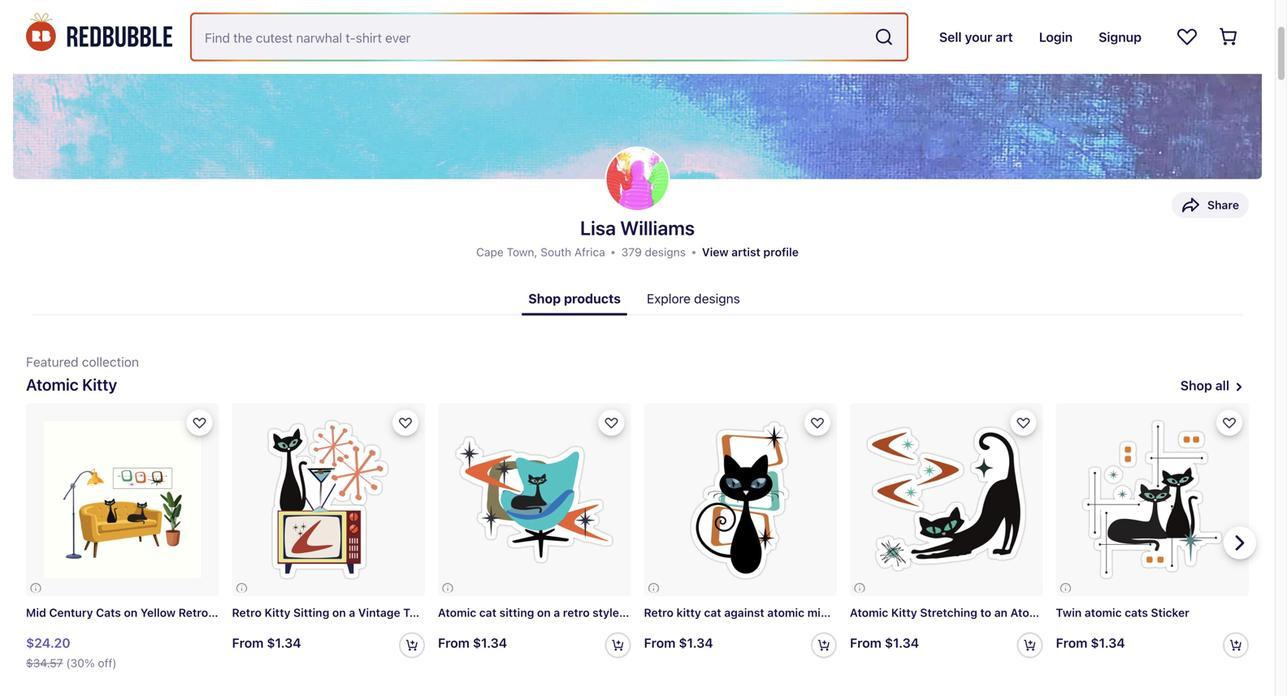 Task type: vqa. For each thing, say whether or not it's contained in the screenshot.
Atomic
yes



Task type: describe. For each thing, give the bounding box(es) containing it.
retro for retro kitty sitting on a vintage telly with his  cocktail  sticker
[[232, 606, 262, 620]]

$24.20 $34.57 (30% off)
[[26, 636, 117, 670]]

1 century from the left
[[49, 606, 93, 620]]

cats
[[1125, 606, 1149, 620]]

from $1.34 for sitting
[[232, 636, 301, 651]]

featured collection atomic kitty
[[26, 354, 139, 394]]

a for vintage
[[349, 606, 355, 620]]

view artist profile
[[702, 245, 799, 259]]

artist
[[732, 245, 761, 259]]

(30%
[[66, 657, 95, 670]]

south
[[541, 245, 572, 259]]

retro kitty cat against atomic minimalistic background  sticker image
[[644, 403, 837, 596]]

1 retro from the left
[[179, 606, 208, 620]]

2 mid from the left
[[1052, 606, 1072, 620]]

shop all
[[1181, 378, 1230, 393]]

sofa
[[211, 606, 236, 620]]

minimalistic
[[808, 606, 873, 620]]

kitty for atomic
[[892, 606, 918, 620]]

$1.34 for cat
[[679, 636, 714, 651]]

kitty
[[677, 606, 701, 620]]

mid century cats on yellow retro sofa art print
[[26, 606, 285, 620]]

from $1.34 for cat
[[644, 636, 714, 651]]

chair
[[629, 606, 657, 620]]

from for atomic cat sitting on a retro styled chair  sticker
[[438, 636, 470, 651]]

design
[[1122, 606, 1160, 620]]

2 century from the left
[[1075, 606, 1119, 620]]

designs for 379 designs
[[645, 245, 686, 259]]

cape town, south africa
[[476, 245, 605, 259]]

atomic right telly
[[438, 606, 477, 620]]

stretching
[[920, 606, 978, 620]]

styled
[[593, 606, 627, 620]]

shop products link
[[522, 281, 628, 316]]

williams
[[620, 216, 695, 239]]

collection
[[82, 354, 139, 370]]

atomic right an
[[1011, 606, 1049, 620]]

atomic cat sitting on a retro styled chair  sticker
[[438, 606, 698, 620]]

1 mid from the left
[[26, 606, 46, 620]]

retro kitty sitting on a vintage telly with his  cocktail  sticker image
[[232, 403, 425, 596]]

telly
[[403, 606, 429, 620]]

lisa
[[580, 216, 616, 239]]

twin atomic cats  sticker
[[1056, 606, 1190, 620]]

on for sitting
[[537, 606, 551, 620]]

from for atomic kitty stretching to an atomic mid century design  sticker
[[850, 636, 882, 651]]

with
[[432, 606, 455, 620]]

retro for retro kitty cat against atomic minimalistic background  sticker
[[644, 606, 674, 620]]

cape
[[476, 245, 504, 259]]

from for retro kitty cat against atomic minimalistic background  sticker
[[644, 636, 676, 651]]

against
[[725, 606, 765, 620]]

lisa williams
[[580, 216, 695, 239]]

view artist profile link
[[702, 245, 799, 259]]

kitty for retro
[[265, 606, 291, 620]]

from $1.34 for stretching
[[850, 636, 920, 651]]

kitty inside the featured collection atomic kitty
[[82, 375, 117, 394]]

1 cat from the left
[[479, 606, 497, 620]]

retro kitty sitting on a vintage telly with his  cocktail  sticker
[[232, 606, 563, 620]]

art
[[239, 606, 256, 620]]

from $1.34 for cats
[[1056, 636, 1126, 651]]

designs for explore designs
[[694, 291, 740, 306]]

$34.57
[[26, 657, 63, 670]]

3 sticker from the left
[[944, 606, 983, 620]]

off)
[[98, 657, 117, 670]]

$1.34 for sitting
[[473, 636, 507, 651]]

from for retro kitty sitting on a vintage telly with his  cocktail  sticker
[[232, 636, 264, 651]]

view
[[702, 245, 729, 259]]

atomic kitty stretching to an atomic mid century design  sticker image
[[850, 403, 1043, 596]]

2 sticker from the left
[[660, 606, 698, 620]]

town,
[[507, 245, 538, 259]]

2 atomic from the left
[[1085, 606, 1122, 620]]



Task type: locate. For each thing, give the bounding box(es) containing it.
on
[[124, 606, 138, 620], [332, 606, 346, 620], [537, 606, 551, 620]]

2 $1.34 from the left
[[473, 636, 507, 651]]

kitty right art
[[265, 606, 291, 620]]

0 horizontal spatial a
[[349, 606, 355, 620]]

retro left sitting
[[232, 606, 262, 620]]

shop
[[529, 291, 561, 306], [1181, 378, 1213, 393]]

from $1.34 down kitty
[[644, 636, 714, 651]]

4 sticker from the left
[[1151, 606, 1190, 620]]

1 horizontal spatial shop
[[1181, 378, 1213, 393]]

0 horizontal spatial mid
[[26, 606, 46, 620]]

on right cats
[[124, 606, 138, 620]]

sticker right design
[[1163, 606, 1202, 620]]

2 on from the left
[[332, 606, 346, 620]]

3 from from the left
[[644, 636, 676, 651]]

1 from $1.34 from the left
[[232, 636, 301, 651]]

0 horizontal spatial shop
[[529, 291, 561, 306]]

2 horizontal spatial on
[[537, 606, 551, 620]]

from down art
[[232, 636, 264, 651]]

$1.34 down print
[[267, 636, 301, 651]]

2 a from the left
[[554, 606, 560, 620]]

1 on from the left
[[124, 606, 138, 620]]

1 horizontal spatial century
[[1075, 606, 1119, 620]]

sitting
[[500, 606, 534, 620]]

kitty down collection
[[82, 375, 117, 394]]

2 horizontal spatial retro
[[644, 606, 674, 620]]

from down twin
[[1056, 636, 1088, 651]]

an
[[995, 606, 1008, 620]]

explore designs
[[647, 291, 740, 306]]

retro kitty cat against atomic minimalistic background  sticker
[[644, 606, 983, 620]]

1 a from the left
[[349, 606, 355, 620]]

kitty
[[82, 375, 117, 394], [265, 606, 291, 620], [892, 606, 918, 620]]

shop down the cape town, south africa
[[529, 291, 561, 306]]

from $1.34 down his
[[438, 636, 507, 651]]

$24.20
[[26, 636, 70, 651]]

sticker left retro
[[525, 606, 563, 620]]

cats
[[96, 606, 121, 620]]

products
[[564, 291, 621, 306]]

2 from from the left
[[438, 636, 470, 651]]

1 horizontal spatial a
[[554, 606, 560, 620]]

from
[[232, 636, 264, 651], [438, 636, 470, 651], [644, 636, 676, 651], [850, 636, 882, 651], [1056, 636, 1088, 651]]

atomic down featured
[[26, 375, 79, 394]]

2 cat from the left
[[704, 606, 722, 620]]

5 from $1.34 from the left
[[1056, 636, 1126, 651]]

shop all link
[[1181, 375, 1230, 396]]

5 $1.34 from the left
[[1091, 636, 1126, 651]]

from down with
[[438, 636, 470, 651]]

1 $1.34 from the left
[[267, 636, 301, 651]]

retro left kitty
[[644, 606, 674, 620]]

1 sticker from the left
[[525, 606, 563, 620]]

twin
[[1056, 606, 1082, 620]]

3 retro from the left
[[644, 606, 674, 620]]

$1.34
[[267, 636, 301, 651], [473, 636, 507, 651], [679, 636, 714, 651], [885, 636, 920, 651], [1091, 636, 1126, 651]]

atomic cat sitting on a retro styled chair  sticker image
[[438, 403, 631, 596]]

2 retro from the left
[[232, 606, 262, 620]]

century
[[49, 606, 93, 620], [1075, 606, 1119, 620]]

twin atomic cats  sticker image
[[1056, 403, 1249, 596]]

3 on from the left
[[537, 606, 551, 620]]

None field
[[192, 14, 907, 60]]

sticker
[[525, 606, 563, 620], [660, 606, 698, 620], [944, 606, 983, 620], [1151, 606, 1190, 620], [1163, 606, 1202, 620]]

atomic left stretching
[[850, 606, 889, 620]]

mid century cats on yellow retro sofa art print image
[[26, 403, 219, 596]]

on right sitting on the bottom left of page
[[537, 606, 551, 620]]

0 horizontal spatial atomic
[[768, 606, 805, 620]]

atomic inside the featured collection atomic kitty
[[26, 375, 79, 394]]

a left vintage
[[349, 606, 355, 620]]

$1.34 for sitting
[[267, 636, 301, 651]]

from for twin atomic cats  sticker
[[1056, 636, 1088, 651]]

1 atomic from the left
[[768, 606, 805, 620]]

4 from from the left
[[850, 636, 882, 651]]

explore
[[647, 291, 691, 306]]

yellow
[[141, 606, 176, 620]]

1 horizontal spatial on
[[332, 606, 346, 620]]

on for cats
[[124, 606, 138, 620]]

cat right kitty
[[704, 606, 722, 620]]

atomic kitty stretching to an atomic mid century design  sticker
[[850, 606, 1202, 620]]

$1.34 for cats
[[1091, 636, 1126, 651]]

2 from $1.34 from the left
[[438, 636, 507, 651]]

0 horizontal spatial on
[[124, 606, 138, 620]]

africa
[[575, 245, 605, 259]]

from $1.34 down background
[[850, 636, 920, 651]]

from $1.34 for sitting
[[438, 636, 507, 651]]

a for retro
[[554, 606, 560, 620]]

shop for shop all
[[1181, 378, 1213, 393]]

print
[[259, 606, 285, 620]]

1 horizontal spatial atomic
[[1085, 606, 1122, 620]]

sticker right chair
[[660, 606, 698, 620]]

shop left all
[[1181, 378, 1213, 393]]

1 from from the left
[[232, 636, 264, 651]]

designs
[[645, 245, 686, 259], [694, 291, 740, 306]]

4 $1.34 from the left
[[885, 636, 920, 651]]

1 horizontal spatial kitty
[[265, 606, 291, 620]]

vintage
[[358, 606, 400, 620]]

5 from from the left
[[1056, 636, 1088, 651]]

a
[[349, 606, 355, 620], [554, 606, 560, 620]]

2 horizontal spatial kitty
[[892, 606, 918, 620]]

background
[[876, 606, 942, 620]]

his
[[458, 606, 474, 620]]

from $1.34 down twin
[[1056, 636, 1126, 651]]

cocktail
[[477, 606, 522, 620]]

mid
[[26, 606, 46, 620], [1052, 606, 1072, 620]]

1 horizontal spatial retro
[[232, 606, 262, 620]]

from down chair
[[644, 636, 676, 651]]

all
[[1216, 378, 1230, 393]]

on right sitting
[[332, 606, 346, 620]]

atomic
[[26, 375, 79, 394], [438, 606, 477, 620], [850, 606, 889, 620], [1011, 606, 1049, 620]]

profile
[[764, 245, 799, 259]]

atomic right the against
[[768, 606, 805, 620]]

sitting
[[293, 606, 330, 620]]

0 vertical spatial designs
[[645, 245, 686, 259]]

from $1.34 down print
[[232, 636, 301, 651]]

artist shop banner image image
[[13, 0, 1262, 179]]

0 horizontal spatial designs
[[645, 245, 686, 259]]

featured
[[26, 354, 79, 370]]

1 vertical spatial designs
[[694, 291, 740, 306]]

to
[[981, 606, 992, 620]]

379
[[622, 245, 642, 259]]

$1.34 down cocktail
[[473, 636, 507, 651]]

1 vertical spatial shop
[[1181, 378, 1213, 393]]

$1.34 down kitty
[[679, 636, 714, 651]]

on for sitting
[[332, 606, 346, 620]]

shop for shop products
[[529, 291, 561, 306]]

retro
[[563, 606, 590, 620]]

from $1.34
[[232, 636, 301, 651], [438, 636, 507, 651], [644, 636, 714, 651], [850, 636, 920, 651], [1056, 636, 1126, 651]]

0 vertical spatial shop
[[529, 291, 561, 306]]

3 $1.34 from the left
[[679, 636, 714, 651]]

5 sticker from the left
[[1163, 606, 1202, 620]]

0 horizontal spatial kitty
[[82, 375, 117, 394]]

shop products
[[529, 291, 621, 306]]

designs down williams
[[645, 245, 686, 259]]

cat right his
[[479, 606, 497, 620]]

3 from $1.34 from the left
[[644, 636, 714, 651]]

sticker right cats
[[1151, 606, 1190, 620]]

a left retro
[[554, 606, 560, 620]]

Search term search field
[[192, 14, 868, 60]]

explore designs link
[[641, 281, 747, 316]]

4 from $1.34 from the left
[[850, 636, 920, 651]]

1 horizontal spatial cat
[[704, 606, 722, 620]]

1 horizontal spatial designs
[[694, 291, 740, 306]]

0 horizontal spatial cat
[[479, 606, 497, 620]]

kitty left stretching
[[892, 606, 918, 620]]

sticker left an
[[944, 606, 983, 620]]

1 horizontal spatial mid
[[1052, 606, 1072, 620]]

$1.34 for stretching
[[885, 636, 920, 651]]

0 horizontal spatial retro
[[179, 606, 208, 620]]

retro
[[179, 606, 208, 620], [232, 606, 262, 620], [644, 606, 674, 620]]

designs down 'view'
[[694, 291, 740, 306]]

$1.34 down twin atomic cats  sticker
[[1091, 636, 1126, 651]]

0 horizontal spatial century
[[49, 606, 93, 620]]

379 designs
[[622, 245, 686, 259]]

atomic left cats
[[1085, 606, 1122, 620]]

cat
[[479, 606, 497, 620], [704, 606, 722, 620]]

mid right an
[[1052, 606, 1072, 620]]

mid up $24.20
[[26, 606, 46, 620]]

from down minimalistic
[[850, 636, 882, 651]]

atomic
[[768, 606, 805, 620], [1085, 606, 1122, 620]]

$1.34 down background
[[885, 636, 920, 651]]

retro left 'sofa'
[[179, 606, 208, 620]]



